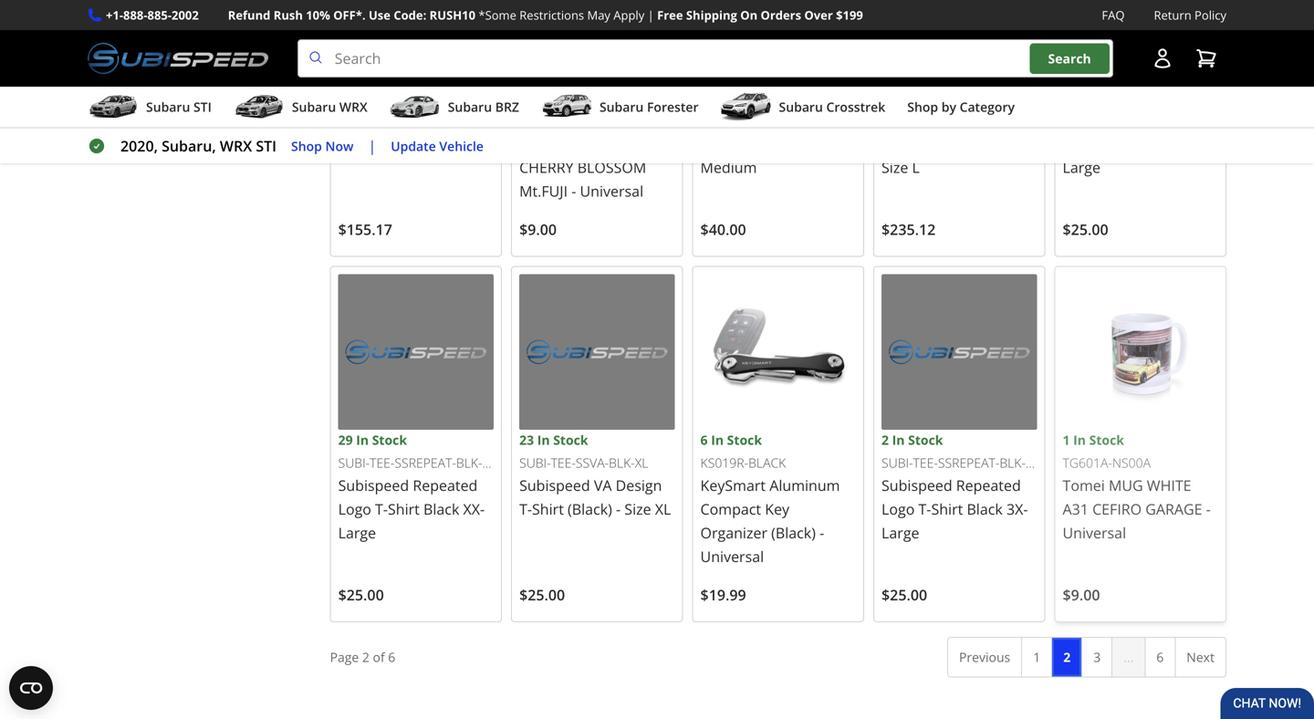 Task type: describe. For each thing, give the bounding box(es) containing it.
rush10
[[430, 7, 476, 23]]

2 for 2 in stock subi-tee-ssrepeat-blk- 3xl
[[882, 431, 889, 449]]

subaru inside 2 in stock 284101l subaru ladies carbon fiber t-shirt-large - size l
[[882, 110, 931, 130]]

subaru brz
[[448, 98, 519, 116]]

$19.99
[[701, 585, 747, 605]]

medium
[[701, 157, 757, 177]]

may
[[587, 7, 611, 23]]

subispeed repeated logo t-shirt black x- large
[[1063, 110, 1203, 177]]

1 for tomei
[[1063, 431, 1070, 449]]

1 inside button
[[1034, 649, 1041, 666]]

ssrepeat- for subispeed repeated logo hoodie black medium
[[764, 89, 826, 106]]

large for subispeed repeated logo t-shirt black 3x- large
[[882, 523, 920, 543]]

$199
[[836, 7, 864, 23]]

3
[[1094, 649, 1101, 666]]

2002
[[172, 7, 199, 23]]

(black) inside 23 in stock subi-tee-ssva-blk-xl subispeed va design t-shirt (black) - size xl
[[568, 499, 612, 519]]

refund rush 10% off*. use code: rush10 *some restrictions may apply | free shipping on orders over $199
[[228, 7, 864, 23]]

a subaru crosstrek thumbnail image image
[[721, 93, 772, 121]]

flops
[[419, 110, 455, 130]]

0000a
[[569, 89, 606, 106]]

1 vertical spatial wrx
[[220, 136, 252, 156]]

open widget image
[[9, 666, 53, 710]]

universal for tomei mug white a31 cefiro garage - universal
[[1063, 523, 1127, 543]]

2020, subaru, wrx sti
[[121, 136, 277, 156]]

forester
[[647, 98, 699, 116]]

5 in stock 273473s subaru flip flops - size s
[[338, 66, 494, 153]]

m
[[701, 110, 712, 127]]

subaru wrx
[[292, 98, 368, 116]]

blk- for subispeed repeated logo t-shirt black x- large
[[1181, 89, 1207, 106]]

subispeed repeated logo hoodie black medium
[[701, 110, 840, 177]]

category
[[960, 98, 1015, 116]]

vehicle
[[440, 137, 484, 155]]

ssva-
[[576, 454, 609, 472]]

a subaru wrx thumbnail image image
[[234, 93, 285, 121]]

subispeed va design t-shirt (black) - size xl image
[[520, 274, 675, 430]]

tee- for subispeed repeated logo t-shirt black x- large
[[1095, 89, 1120, 106]]

mt.fuji
[[520, 181, 568, 201]]

tomei mug white gdb/bnr32/ae86 cherry blossom mt.fuji - universal image
[[520, 0, 675, 64]]

$9.00 for tomei mug white a31 cefiro garage - universal
[[1063, 585, 1101, 605]]

- inside 1 in stock tg601a-ns00a tomei mug white a31 cefiro garage - universal
[[1207, 499, 1211, 519]]

subi- for subispeed repeated logo t-shirt black 3x- large
[[882, 454, 913, 472]]

subaru sti
[[146, 98, 212, 116]]

in for 23 in stock subi-tee-ssva-blk-xl subispeed va design t-shirt (black) - size xl
[[537, 431, 550, 449]]

cefiro
[[1093, 499, 1142, 519]]

- inside 6 in stock ks019r-black keysmart aluminum compact key organizer (black) - universal
[[820, 523, 825, 543]]

in for 50 in stock subi-tee-ssrepeat-blk- xl
[[1081, 66, 1094, 83]]

shirt-
[[933, 134, 969, 153]]

29
[[338, 431, 353, 449]]

xx-
[[463, 499, 485, 519]]

size inside 5 in stock 273473s subaru flip flops - size s
[[467, 110, 494, 130]]

sti inside dropdown button
[[194, 98, 212, 116]]

blk- for subispeed repeated logo t-shirt black xx- large
[[456, 454, 483, 472]]

10%
[[306, 7, 330, 23]]

shop now link
[[291, 136, 354, 157]]

ssrepeat- for subispeed repeated logo t-shirt black x- large
[[1120, 89, 1181, 106]]

$25.00 for subispeed va design t-shirt (black) - size xl
[[520, 585, 565, 605]]

in for 1 in stock subi-hod-ssrepeat-blk- m
[[711, 66, 724, 83]]

logo for subispeed repeated logo t-shirt black 3x- large
[[882, 499, 915, 519]]

2 in stock 284101l subaru ladies carbon fiber t-shirt-large - size l
[[882, 66, 1032, 177]]

s
[[338, 134, 346, 153]]

shop now
[[291, 137, 354, 155]]

shirt for subispeed repeated logo t-shirt black x- large
[[1113, 134, 1145, 153]]

repeated for subispeed repeated logo hoodie black medium
[[775, 110, 840, 130]]

0 horizontal spatial |
[[368, 136, 376, 156]]

search button
[[1030, 43, 1110, 74]]

update
[[391, 137, 436, 155]]

free
[[657, 7, 683, 23]]

repeated for subispeed repeated logo t-shirt black 3x- large
[[957, 476, 1021, 495]]

xl for 23 in stock subi-tee-ssva-blk-xl subispeed va design t-shirt (black) - size xl
[[635, 454, 649, 472]]

carbon
[[982, 110, 1032, 130]]

brz
[[495, 98, 519, 116]]

keysmart aluminum compact key organizer (black) - universal image
[[701, 274, 856, 430]]

shop for shop by category
[[908, 98, 939, 116]]

of
[[373, 649, 385, 666]]

subispeed for subispeed repeated logo hoodie black medium
[[701, 110, 772, 130]]

subispeed logo image
[[88, 39, 268, 78]]

a subaru forester thumbnail image image
[[541, 93, 592, 121]]

2 vertical spatial xl
[[655, 499, 671, 519]]

subaru sti button
[[88, 90, 212, 127]]

23 in stock subi-tee-ssva-blk-xl subispeed va design t-shirt (black) - size xl
[[520, 431, 671, 519]]

in for 1 in stock tg601a-ns00a tomei mug white a31 cefiro garage - universal
[[1074, 431, 1086, 449]]

logo for subispeed repeated logo hoodie black medium
[[701, 134, 734, 153]]

in for 2 in stock 284101l subaru ladies carbon fiber t-shirt-large - size l
[[893, 66, 905, 83]]

885-
[[147, 7, 172, 23]]

tomei for a31
[[1063, 476, 1105, 495]]

8 in stock tg601a-0000a tomei mug white gdb/bnr32/ae86 cherry blossom mt.fuji - universal
[[520, 66, 648, 201]]

+1-
[[106, 7, 123, 23]]

white for tomei mug white gdb/bnr32/ae86 cherry blossom mt.fuji - universal
[[604, 110, 648, 130]]

large inside 2 in stock 284101l subaru ladies carbon fiber t-shirt-large - size l
[[969, 134, 1007, 153]]

2 in stock subi-tee-ssrepeat-blk- 3xl
[[882, 431, 1026, 493]]

repeated for subispeed repeated logo t-shirt black x- large
[[1138, 110, 1203, 130]]

ladies
[[935, 110, 978, 130]]

key
[[765, 499, 790, 519]]

- inside 5 in stock 273473s subaru flip flops - size s
[[458, 110, 463, 130]]

subi- for subispeed repeated logo t-shirt black xx- large
[[338, 454, 370, 472]]

in for 8 in stock tg601a-0000a tomei mug white gdb/bnr32/ae86 cherry blossom mt.fuji - universal
[[530, 66, 543, 83]]

apply
[[614, 7, 645, 23]]

subaru brz button
[[390, 90, 519, 127]]

1 in stock tg601a-ns00a tomei mug white a31 cefiro garage - universal
[[1063, 431, 1211, 543]]

use
[[369, 7, 391, 23]]

stock for 5 in stock 273473s subaru flip flops - size s
[[365, 66, 400, 83]]

50
[[1063, 66, 1078, 83]]

return policy
[[1154, 7, 1227, 23]]

+1-888-885-2002 link
[[106, 5, 199, 25]]

6 in stock ks019r-black keysmart aluminum compact key organizer (black) - universal
[[701, 431, 840, 566]]

previous
[[960, 649, 1011, 666]]

2 button
[[1052, 637, 1083, 678]]

stock for 29 in stock subi-tee-ssrepeat-blk- xxl
[[372, 431, 407, 449]]

0 horizontal spatial 6
[[388, 649, 396, 666]]

crosstrek
[[827, 98, 886, 116]]

t- for subispeed repeated logo t-shirt black 3x- large
[[919, 499, 932, 519]]

in for 5 in stock 273473s subaru flip flops - size s
[[349, 66, 362, 83]]

blk- inside 23 in stock subi-tee-ssva-blk-xl subispeed va design t-shirt (black) - size xl
[[609, 454, 635, 472]]

tomei for gdb/bnr32/ae86
[[520, 110, 562, 130]]

return policy link
[[1154, 5, 1227, 25]]

stock for 23 in stock subi-tee-ssva-blk-xl subispeed va design t-shirt (black) - size xl
[[553, 431, 588, 449]]

3xl
[[882, 475, 903, 493]]

subaru crosstrek button
[[721, 90, 886, 127]]

tee- for subispeed repeated logo t-shirt black 3x- large
[[913, 454, 938, 472]]

subispeed inside 23 in stock subi-tee-ssva-blk-xl subispeed va design t-shirt (black) - size xl
[[520, 476, 590, 495]]

refund
[[228, 7, 271, 23]]

shop by category
[[908, 98, 1015, 116]]

stock for 6 in stock ks019r-black keysmart aluminum compact key organizer (black) - universal
[[727, 431, 762, 449]]

faq
[[1102, 7, 1125, 23]]

wrx inside dropdown button
[[339, 98, 368, 116]]

in for 2 in stock subi-tee-ssrepeat-blk- 3xl
[[893, 431, 905, 449]]

subispeed repeated logo t-shirt black xx-large image
[[338, 274, 494, 430]]

shop for shop now
[[291, 137, 322, 155]]

universal inside 8 in stock tg601a-0000a tomei mug white gdb/bnr32/ae86 cherry blossom mt.fuji - universal
[[580, 181, 644, 201]]

compact
[[701, 499, 762, 519]]

(black) inside 6 in stock ks019r-black keysmart aluminum compact key organizer (black) - universal
[[772, 523, 816, 543]]

subaru,
[[162, 136, 216, 156]]

stock for 2 in stock subi-tee-ssrepeat-blk- 3xl
[[909, 431, 944, 449]]

update vehicle button
[[391, 136, 484, 157]]

page
[[330, 649, 359, 666]]

888-
[[123, 7, 147, 23]]

fiber
[[882, 134, 916, 153]]

1 vertical spatial sti
[[256, 136, 277, 156]]

2 for 2 in stock 284101l subaru ladies carbon fiber t-shirt-large - size l
[[882, 66, 889, 83]]

white for tomei mug white a31 cefiro garage - universal
[[1147, 476, 1192, 495]]

orders
[[761, 7, 802, 23]]

repeated for subispeed repeated logo t-shirt black xx- large
[[413, 476, 478, 495]]

policy
[[1195, 7, 1227, 23]]

ellipses image
[[1112, 637, 1146, 678]]

*some
[[479, 7, 517, 23]]

shop by category button
[[908, 90, 1015, 127]]

size inside 2 in stock 284101l subaru ladies carbon fiber t-shirt-large - size l
[[882, 157, 909, 177]]

shirt for subispeed repeated logo t-shirt black xx- large
[[388, 499, 420, 519]]

return
[[1154, 7, 1192, 23]]



Task type: vqa. For each thing, say whether or not it's contained in the screenshot.
category "DROPDOWN BUTTON"
no



Task type: locate. For each thing, give the bounding box(es) containing it.
subaru for subaru crosstrek
[[779, 98, 823, 116]]

next button
[[1175, 637, 1227, 678]]

1
[[701, 66, 708, 83], [1063, 431, 1070, 449], [1034, 649, 1041, 666]]

logo
[[701, 134, 734, 153], [1063, 134, 1096, 153], [338, 499, 371, 519], [882, 499, 915, 519]]

t- for subispeed repeated logo t-shirt black xx- large
[[375, 499, 388, 519]]

...
[[1124, 649, 1134, 666]]

- down the design
[[616, 499, 621, 519]]

subaru for subaru wrx
[[292, 98, 336, 116]]

tg601a- up the a31
[[1063, 454, 1113, 472]]

stock up ks019r-
[[727, 431, 762, 449]]

- right mt.fuji
[[572, 181, 576, 201]]

$9.00 up '3' at the bottom right
[[1063, 585, 1101, 605]]

1 for ssrepeat-
[[701, 66, 708, 83]]

subaru inside 5 in stock 273473s subaru flip flops - size s
[[338, 110, 387, 130]]

- right "flops"
[[458, 110, 463, 130]]

in up 284101l on the top of page
[[893, 66, 905, 83]]

tee- for subispeed repeated logo t-shirt black xx- large
[[370, 454, 395, 472]]

subi- inside 23 in stock subi-tee-ssva-blk-xl subispeed va design t-shirt (black) - size xl
[[520, 454, 551, 472]]

xl down the design
[[655, 499, 671, 519]]

x-
[[1188, 134, 1201, 153]]

blk-
[[826, 89, 852, 106], [1181, 89, 1207, 106], [456, 454, 483, 472], [609, 454, 635, 472], [1000, 454, 1026, 472]]

$9.00 down mt.fuji
[[520, 220, 557, 239]]

mug inside 8 in stock tg601a-0000a tomei mug white gdb/bnr32/ae86 cherry blossom mt.fuji - universal
[[566, 110, 600, 130]]

stock for 8 in stock tg601a-0000a tomei mug white gdb/bnr32/ae86 cherry blossom mt.fuji - universal
[[546, 66, 581, 83]]

shirt down "2 in stock subi-tee-ssrepeat-blk- 3xl" on the right bottom of page
[[932, 499, 963, 519]]

3x-
[[1007, 499, 1028, 519]]

shirt inside 23 in stock subi-tee-ssva-blk-xl subispeed va design t-shirt (black) - size xl
[[532, 499, 564, 519]]

blk- up the design
[[609, 454, 635, 472]]

1 vertical spatial mug
[[1109, 476, 1144, 495]]

2 for 2
[[1064, 649, 1071, 666]]

shirt down 50 in stock subi-tee-ssrepeat-blk- xl
[[1113, 134, 1145, 153]]

mug down 0000a
[[566, 110, 600, 130]]

$9.00
[[520, 220, 557, 239], [1063, 585, 1101, 605]]

2 horizontal spatial 1
[[1063, 431, 1070, 449]]

23
[[520, 431, 534, 449]]

mug for cefiro
[[1109, 476, 1144, 495]]

subi- down 23 at the left bottom of the page
[[520, 454, 551, 472]]

logo down the 50 on the right
[[1063, 134, 1096, 153]]

repeated inside "subispeed repeated logo t-shirt black 3x- large"
[[957, 476, 1021, 495]]

off*.
[[333, 7, 366, 23]]

- inside 8 in stock tg601a-0000a tomei mug white gdb/bnr32/ae86 cherry blossom mt.fuji - universal
[[572, 181, 576, 201]]

large for subispeed repeated logo t-shirt black x- large
[[1063, 157, 1101, 177]]

2 up 3xl
[[882, 431, 889, 449]]

tg601a- for tomei mug white a31 cefiro garage - universal
[[1063, 454, 1113, 472]]

6 for 6 in stock ks019r-black keysmart aluminum compact key organizer (black) - universal
[[701, 431, 708, 449]]

ssrepeat- inside "2 in stock subi-tee-ssrepeat-blk- 3xl"
[[938, 454, 1000, 472]]

stock up hod-
[[727, 66, 762, 83]]

black for subispeed repeated logo t-shirt black x- large
[[1148, 134, 1184, 153]]

subispeed for subispeed repeated logo t-shirt black xx- large
[[338, 476, 409, 495]]

white down 0000a
[[604, 110, 648, 130]]

(black)
[[568, 499, 612, 519], [772, 523, 816, 543]]

restrictions
[[520, 7, 584, 23]]

t- inside the subispeed repeated logo t-shirt black x- large
[[1100, 134, 1113, 153]]

1 horizontal spatial tg601a-
[[1063, 454, 1113, 472]]

tg601a- inside 8 in stock tg601a-0000a tomei mug white gdb/bnr32/ae86 cherry blossom mt.fuji - universal
[[520, 89, 569, 106]]

2
[[882, 66, 889, 83], [882, 431, 889, 449], [362, 649, 370, 666], [1064, 649, 1071, 666]]

subaru for subaru brz
[[448, 98, 492, 116]]

in inside 5 in stock 273473s subaru flip flops - size s
[[349, 66, 362, 83]]

black inside subispeed repeated logo hoodie black medium
[[791, 134, 827, 153]]

subispeed repeated logo t-shirt black 3x- large
[[882, 476, 1028, 543]]

- down aluminum at the bottom right of the page
[[820, 523, 825, 543]]

large inside subispeed repeated logo t-shirt black xx- large
[[338, 523, 376, 543]]

stock inside 23 in stock subi-tee-ssva-blk-xl subispeed va design t-shirt (black) - size xl
[[553, 431, 588, 449]]

273473s
[[338, 89, 389, 106]]

subispeed for subispeed repeated logo t-shirt black 3x- large
[[882, 476, 953, 495]]

stock inside 50 in stock subi-tee-ssrepeat-blk- xl
[[1097, 66, 1132, 83]]

$9.00 for tomei mug white gdb/bnr32/ae86 cherry blossom mt.fuji - universal
[[520, 220, 557, 239]]

search input field
[[297, 39, 1114, 78]]

0 horizontal spatial $9.00
[[520, 220, 557, 239]]

$155.17
[[338, 220, 392, 239]]

in inside 2 in stock 284101l subaru ladies carbon fiber t-shirt-large - size l
[[893, 66, 905, 83]]

shirt inside the subispeed repeated logo t-shirt black x- large
[[1113, 134, 1145, 153]]

subaru up hoodie
[[779, 98, 823, 116]]

stock inside 29 in stock subi-tee-ssrepeat-blk- xxl
[[372, 431, 407, 449]]

subaru
[[146, 98, 190, 116], [292, 98, 336, 116], [448, 98, 492, 116], [600, 98, 644, 116], [779, 98, 823, 116], [338, 110, 387, 130], [882, 110, 931, 130]]

284101l
[[882, 89, 932, 106]]

size inside 23 in stock subi-tee-ssva-blk-xl subispeed va design t-shirt (black) - size xl
[[625, 499, 651, 519]]

tee- inside 29 in stock subi-tee-ssrepeat-blk- xxl
[[370, 454, 395, 472]]

keysmart
[[701, 476, 766, 495]]

subaru forester
[[600, 98, 699, 116]]

0 vertical spatial xl
[[1063, 110, 1077, 127]]

ssrepeat- inside 50 in stock subi-tee-ssrepeat-blk- xl
[[1120, 89, 1181, 106]]

0 horizontal spatial wrx
[[220, 136, 252, 156]]

subispeed repeated logo t-shirt black x-large image
[[1063, 0, 1219, 64]]

1 horizontal spatial xl
[[655, 499, 671, 519]]

tee- inside "2 in stock subi-tee-ssrepeat-blk- 3xl"
[[913, 454, 938, 472]]

subispeed for subispeed repeated logo t-shirt black x- large
[[1063, 110, 1134, 130]]

subi- for subispeed repeated logo hoodie black medium
[[701, 89, 732, 106]]

| right s
[[368, 136, 376, 156]]

large inside "subispeed repeated logo t-shirt black 3x- large"
[[882, 523, 920, 543]]

tomei up the a31
[[1063, 476, 1105, 495]]

in inside 8 in stock tg601a-0000a tomei mug white gdb/bnr32/ae86 cherry blossom mt.fuji - universal
[[530, 66, 543, 83]]

large down carbon
[[969, 134, 1007, 153]]

black inside the subispeed repeated logo t-shirt black x- large
[[1148, 134, 1184, 153]]

2 inside 2 in stock 284101l subaru ladies carbon fiber t-shirt-large - size l
[[882, 66, 889, 83]]

in up the a31
[[1074, 431, 1086, 449]]

t- inside "subispeed repeated logo t-shirt black 3x- large"
[[919, 499, 932, 519]]

stock right 29
[[372, 431, 407, 449]]

stock for 2 in stock 284101l subaru ladies carbon fiber t-shirt-large - size l
[[909, 66, 944, 83]]

logo inside the subispeed repeated logo t-shirt black x- large
[[1063, 134, 1096, 153]]

xl
[[1063, 110, 1077, 127], [635, 454, 649, 472], [655, 499, 671, 519]]

size
[[467, 110, 494, 130], [882, 157, 909, 177], [625, 499, 651, 519]]

1 horizontal spatial 1
[[1034, 649, 1041, 666]]

1 horizontal spatial 6
[[701, 431, 708, 449]]

universal inside 1 in stock tg601a-ns00a tomei mug white a31 cefiro garage - universal
[[1063, 523, 1127, 543]]

2020,
[[121, 136, 158, 156]]

repeated
[[775, 110, 840, 130], [1138, 110, 1203, 130], [413, 476, 478, 495], [957, 476, 1021, 495]]

1 horizontal spatial (black)
[[772, 523, 816, 543]]

t- up the l
[[920, 134, 933, 153]]

0 horizontal spatial universal
[[580, 181, 644, 201]]

subispeed
[[701, 110, 772, 130], [1063, 110, 1134, 130], [338, 476, 409, 495], [520, 476, 590, 495], [882, 476, 953, 495]]

tomei inside 1 in stock tg601a-ns00a tomei mug white a31 cefiro garage - universal
[[1063, 476, 1105, 495]]

size down the design
[[625, 499, 651, 519]]

0 horizontal spatial white
[[604, 110, 648, 130]]

logo inside "subispeed repeated logo t-shirt black 3x- large"
[[882, 499, 915, 519]]

subaru inside subaru brz dropdown button
[[448, 98, 492, 116]]

faq link
[[1102, 5, 1125, 25]]

subi- inside 50 in stock subi-tee-ssrepeat-blk- xl
[[1063, 89, 1095, 106]]

search
[[1049, 50, 1092, 67]]

ssrepeat- inside 29 in stock subi-tee-ssrepeat-blk- xxl
[[395, 454, 456, 472]]

2 vertical spatial universal
[[701, 547, 764, 566]]

subaru inside subaru wrx dropdown button
[[292, 98, 336, 116]]

(black) down the va
[[568, 499, 612, 519]]

logo for subispeed repeated logo t-shirt black xx- large
[[338, 499, 371, 519]]

size left brz
[[467, 110, 494, 130]]

stock inside 1 in stock tg601a-ns00a tomei mug white a31 cefiro garage - universal
[[1090, 431, 1125, 449]]

mug down ns00a
[[1109, 476, 1144, 495]]

design
[[616, 476, 662, 495]]

subaru left forester
[[600, 98, 644, 116]]

subi- for subispeed repeated logo t-shirt black x- large
[[1063, 89, 1095, 106]]

blk- left 284101l on the top of page
[[826, 89, 852, 106]]

$25.00 for subispeed repeated logo t-shirt black xx- large
[[338, 585, 384, 605]]

repeated inside the subispeed repeated logo t-shirt black x- large
[[1138, 110, 1203, 130]]

ssrepeat- inside 1 in stock subi-hod-ssrepeat-blk- m
[[764, 89, 826, 106]]

hoodie
[[738, 134, 787, 153]]

shirt inside subispeed repeated logo t-shirt black xx- large
[[388, 499, 420, 519]]

on
[[741, 7, 758, 23]]

stock up "subispeed repeated logo t-shirt black 3x- large" at the bottom
[[909, 431, 944, 449]]

0 vertical spatial shop
[[908, 98, 939, 116]]

1 vertical spatial white
[[1147, 476, 1192, 495]]

0 vertical spatial mug
[[566, 110, 600, 130]]

stock up a subaru forester thumbnail image
[[546, 66, 581, 83]]

1 vertical spatial shop
[[291, 137, 322, 155]]

aluminum
[[770, 476, 840, 495]]

1 vertical spatial 1
[[1063, 431, 1070, 449]]

sti up 2020, subaru, wrx sti
[[194, 98, 212, 116]]

logo inside subispeed repeated logo hoodie black medium
[[701, 134, 734, 153]]

subispeed repeated logo hoodie black medium image
[[701, 0, 856, 64]]

universal
[[580, 181, 644, 201], [1063, 523, 1127, 543], [701, 547, 764, 566]]

now
[[325, 137, 354, 155]]

0 horizontal spatial 1
[[701, 66, 708, 83]]

- right garage
[[1207, 499, 1211, 519]]

shirt for subispeed repeated logo t-shirt black 3x- large
[[932, 499, 963, 519]]

subaru wrx button
[[234, 90, 368, 127]]

ks019r-
[[701, 454, 749, 472]]

repeated inside subispeed repeated logo hoodie black medium
[[775, 110, 840, 130]]

subaru left brz
[[448, 98, 492, 116]]

shop
[[908, 98, 939, 116], [291, 137, 322, 155]]

blk- for subispeed repeated logo t-shirt black 3x- large
[[1000, 454, 1026, 472]]

large down 50 in stock subi-tee-ssrepeat-blk- xl
[[1063, 157, 1101, 177]]

6
[[701, 431, 708, 449], [388, 649, 396, 666], [1157, 649, 1164, 666]]

$25.00 for subispeed repeated logo t-shirt black x- large
[[1063, 220, 1109, 239]]

6 inside 6 in stock ks019r-black keysmart aluminum compact key organizer (black) - universal
[[701, 431, 708, 449]]

-
[[458, 110, 463, 130], [1011, 134, 1016, 153], [572, 181, 576, 201], [616, 499, 621, 519], [1207, 499, 1211, 519], [820, 523, 825, 543]]

tg601a- down 8
[[520, 89, 569, 106]]

2 left '3' at the bottom right
[[1064, 649, 1071, 666]]

t- inside 23 in stock subi-tee-ssva-blk-xl subispeed va design t-shirt (black) - size xl
[[520, 499, 532, 519]]

next
[[1187, 649, 1215, 666]]

tg601a- for tomei mug white gdb/bnr32/ae86 cherry blossom mt.fuji - universal
[[520, 89, 569, 106]]

t- down "2 in stock subi-tee-ssrepeat-blk- 3xl" on the right bottom of page
[[919, 499, 932, 519]]

1 up the a31
[[1063, 431, 1070, 449]]

universal for keysmart aluminum compact key organizer (black) - universal
[[701, 547, 764, 566]]

wrx down the 'a subaru wrx thumbnail image'
[[220, 136, 252, 156]]

t- right xx-
[[520, 499, 532, 519]]

wrx down 5
[[339, 98, 368, 116]]

subaru for subaru sti
[[146, 98, 190, 116]]

in up a subaru crosstrek thumbnail image
[[711, 66, 724, 83]]

sti
[[194, 98, 212, 116], [256, 136, 277, 156]]

t- inside 2 in stock 284101l subaru ladies carbon fiber t-shirt-large - size l
[[920, 134, 933, 153]]

- inside 23 in stock subi-tee-ssva-blk-xl subispeed va design t-shirt (black) - size xl
[[616, 499, 621, 519]]

0 vertical spatial (black)
[[568, 499, 612, 519]]

subaru up shop now
[[292, 98, 336, 116]]

stock inside 5 in stock 273473s subaru flip flops - size s
[[365, 66, 400, 83]]

page 2 of 6
[[330, 649, 396, 666]]

in for 29 in stock subi-tee-ssrepeat-blk- xxl
[[356, 431, 369, 449]]

a31
[[1063, 499, 1089, 519]]

stock up 284101l on the top of page
[[909, 66, 944, 83]]

xxl
[[338, 475, 359, 493]]

blk- up 3x-
[[1000, 454, 1026, 472]]

universal down the a31
[[1063, 523, 1127, 543]]

1 horizontal spatial $9.00
[[1063, 585, 1101, 605]]

1 vertical spatial universal
[[1063, 523, 1127, 543]]

1 button
[[1022, 637, 1053, 678]]

2 vertical spatial 1
[[1034, 649, 1041, 666]]

black
[[749, 454, 786, 472]]

1 horizontal spatial shop
[[908, 98, 939, 116]]

l
[[913, 157, 920, 177]]

shirt down 23 at the left bottom of the page
[[532, 499, 564, 519]]

black left "x-"
[[1148, 134, 1184, 153]]

8
[[520, 66, 527, 83]]

xl up the design
[[635, 454, 649, 472]]

1 left 2 button
[[1034, 649, 1041, 666]]

xl down the 50 on the right
[[1063, 110, 1077, 127]]

1 horizontal spatial sti
[[256, 136, 277, 156]]

previous button
[[948, 637, 1023, 678]]

button image
[[1152, 48, 1174, 70]]

6 button
[[1145, 637, 1176, 678]]

garage
[[1146, 499, 1203, 519]]

1 in stock subi-hod-ssrepeat-blk- m
[[701, 66, 852, 127]]

2 inside button
[[1064, 649, 1071, 666]]

by
[[942, 98, 957, 116]]

ssrepeat- for subispeed repeated logo t-shirt black 3x- large
[[938, 454, 1000, 472]]

universal down organizer
[[701, 547, 764, 566]]

1 vertical spatial $9.00
[[1063, 585, 1101, 605]]

universal inside 6 in stock ks019r-black keysmart aluminum compact key organizer (black) - universal
[[701, 547, 764, 566]]

organizer
[[701, 523, 768, 543]]

t- down 50 in stock subi-tee-ssrepeat-blk- xl
[[1100, 134, 1113, 153]]

tomei right brz
[[520, 110, 562, 130]]

xl inside 50 in stock subi-tee-ssrepeat-blk- xl
[[1063, 110, 1077, 127]]

1 horizontal spatial size
[[625, 499, 651, 519]]

0 horizontal spatial xl
[[635, 454, 649, 472]]

stock for 1 in stock tg601a-ns00a tomei mug white a31 cefiro garage - universal
[[1090, 431, 1125, 449]]

in right 29
[[356, 431, 369, 449]]

subispeed repeated logo t-shirt black 3x-large image
[[882, 274, 1038, 430]]

0 horizontal spatial size
[[467, 110, 494, 130]]

2 horizontal spatial size
[[882, 157, 909, 177]]

6 right the ... at the bottom of page
[[1157, 649, 1164, 666]]

black left xx-
[[424, 499, 460, 519]]

large down 3xl
[[882, 523, 920, 543]]

code:
[[394, 7, 427, 23]]

t- inside subispeed repeated logo t-shirt black xx- large
[[375, 499, 388, 519]]

subi- up m
[[701, 89, 732, 106]]

subi- up 3xl
[[882, 454, 913, 472]]

hod-
[[732, 89, 764, 106]]

ssrepeat-
[[764, 89, 826, 106], [1120, 89, 1181, 106], [395, 454, 456, 472], [938, 454, 1000, 472]]

2 horizontal spatial universal
[[1063, 523, 1127, 543]]

stock for 1 in stock subi-hod-ssrepeat-blk- m
[[727, 66, 762, 83]]

xl for 50 in stock subi-tee-ssrepeat-blk- xl
[[1063, 110, 1077, 127]]

stock right the 50 on the right
[[1097, 66, 1132, 83]]

logo for subispeed repeated logo t-shirt black x- large
[[1063, 134, 1096, 153]]

logo up medium
[[701, 134, 734, 153]]

tomei inside 8 in stock tg601a-0000a tomei mug white gdb/bnr32/ae86 cherry blossom mt.fuji - universal
[[520, 110, 562, 130]]

0 horizontal spatial tg601a-
[[520, 89, 569, 106]]

blk- inside 29 in stock subi-tee-ssrepeat-blk- xxl
[[456, 454, 483, 472]]

blk- for subispeed repeated logo hoodie black medium
[[826, 89, 852, 106]]

blossom
[[578, 157, 647, 177]]

stock inside 1 in stock subi-hod-ssrepeat-blk- m
[[727, 66, 762, 83]]

a subaru sti thumbnail image image
[[88, 93, 139, 121]]

in inside 29 in stock subi-tee-ssrepeat-blk- xxl
[[356, 431, 369, 449]]

cherry
[[520, 157, 574, 177]]

white up garage
[[1147, 476, 1192, 495]]

50 in stock subi-tee-ssrepeat-blk- xl
[[1063, 66, 1207, 127]]

repeated inside subispeed repeated logo t-shirt black xx- large
[[413, 476, 478, 495]]

2 inside "2 in stock subi-tee-ssrepeat-blk- 3xl"
[[882, 431, 889, 449]]

shop inside dropdown button
[[908, 98, 939, 116]]

in right the 50 on the right
[[1081, 66, 1094, 83]]

- down carbon
[[1011, 134, 1016, 153]]

shirt down 29 in stock subi-tee-ssrepeat-blk- xxl
[[388, 499, 420, 519]]

6 up ks019r-
[[701, 431, 708, 449]]

subi- inside 29 in stock subi-tee-ssrepeat-blk- xxl
[[338, 454, 370, 472]]

tee- inside 50 in stock subi-tee-ssrepeat-blk- xl
[[1095, 89, 1120, 106]]

0 vertical spatial white
[[604, 110, 648, 130]]

0 vertical spatial sti
[[194, 98, 212, 116]]

ssrepeat- for subispeed repeated logo t-shirt black xx- large
[[395, 454, 456, 472]]

0 vertical spatial 1
[[701, 66, 708, 83]]

0 horizontal spatial tomei
[[520, 110, 562, 130]]

logo down xxl
[[338, 499, 371, 519]]

subispeed inside the subispeed repeated logo t-shirt black x- large
[[1063, 110, 1134, 130]]

a subaru brz thumbnail image image
[[390, 93, 441, 121]]

subaru ladies carbon fiber t-shirt-large - size l image
[[882, 0, 1038, 64]]

in inside 23 in stock subi-tee-ssva-blk-xl subispeed va design t-shirt (black) - size xl
[[537, 431, 550, 449]]

0 vertical spatial tomei
[[520, 110, 562, 130]]

subispeed repeated logo t-shirt black xx- large
[[338, 476, 485, 543]]

- inside 2 in stock 284101l subaru ladies carbon fiber t-shirt-large - size l
[[1011, 134, 1016, 153]]

1 vertical spatial xl
[[635, 454, 649, 472]]

in inside 50 in stock subi-tee-ssrepeat-blk- xl
[[1081, 66, 1094, 83]]

stock inside "2 in stock subi-tee-ssrepeat-blk- 3xl"
[[909, 431, 944, 449]]

stock up 273473s
[[365, 66, 400, 83]]

subaru flip flops - size s image
[[338, 0, 494, 64]]

stock for 50 in stock subi-tee-ssrepeat-blk- xl
[[1097, 66, 1132, 83]]

1 vertical spatial size
[[882, 157, 909, 177]]

in
[[349, 66, 362, 83], [711, 66, 724, 83], [530, 66, 543, 83], [893, 66, 905, 83], [1081, 66, 1094, 83], [356, 431, 369, 449], [711, 431, 724, 449], [537, 431, 550, 449], [893, 431, 905, 449], [1074, 431, 1086, 449]]

in inside 1 in stock tg601a-ns00a tomei mug white a31 cefiro garage - universal
[[1074, 431, 1086, 449]]

6 for 6
[[1157, 649, 1164, 666]]

black for subispeed repeated logo t-shirt black 3x- large
[[967, 499, 1003, 519]]

0 horizontal spatial (black)
[[568, 499, 612, 519]]

1 horizontal spatial universal
[[701, 547, 764, 566]]

t- down 29 in stock subi-tee-ssrepeat-blk- xxl
[[375, 499, 388, 519]]

subaru inside subaru crosstrek "dropdown button"
[[779, 98, 823, 116]]

mug for cherry
[[566, 110, 600, 130]]

3 button
[[1082, 637, 1113, 678]]

subi- inside 1 in stock subi-hod-ssrepeat-blk- m
[[701, 89, 732, 106]]

large down xxl
[[338, 523, 376, 543]]

0 vertical spatial |
[[648, 7, 654, 23]]

in up ks019r-
[[711, 431, 724, 449]]

shirt inside "subispeed repeated logo t-shirt black 3x- large"
[[932, 499, 963, 519]]

1 horizontal spatial |
[[648, 7, 654, 23]]

6 inside button
[[1157, 649, 1164, 666]]

0 vertical spatial wrx
[[339, 98, 368, 116]]

in inside "2 in stock subi-tee-ssrepeat-blk- 3xl"
[[893, 431, 905, 449]]

0 vertical spatial universal
[[580, 181, 644, 201]]

white inside 8 in stock tg601a-0000a tomei mug white gdb/bnr32/ae86 cherry blossom mt.fuji - universal
[[604, 110, 648, 130]]

in for 6 in stock ks019r-black keysmart aluminum compact key organizer (black) - universal
[[711, 431, 724, 449]]

6 right the "of" at the bottom left
[[388, 649, 396, 666]]

stock up ssva-
[[553, 431, 588, 449]]

1 vertical spatial tomei
[[1063, 476, 1105, 495]]

subi- down the 50 on the right
[[1063, 89, 1095, 106]]

subi- inside "2 in stock subi-tee-ssrepeat-blk- 3xl"
[[882, 454, 913, 472]]

shop left by
[[908, 98, 939, 116]]

1 inside 1 in stock tg601a-ns00a tomei mug white a31 cefiro garage - universal
[[1063, 431, 1070, 449]]

subaru crosstrek
[[779, 98, 886, 116]]

tee-
[[1095, 89, 1120, 106], [370, 454, 395, 472], [551, 454, 576, 472], [913, 454, 938, 472]]

white inside 1 in stock tg601a-ns00a tomei mug white a31 cefiro garage - universal
[[1147, 476, 1192, 495]]

stock up ns00a
[[1090, 431, 1125, 449]]

gdb/bnr32/ae86
[[520, 134, 641, 153]]

1 horizontal spatial white
[[1147, 476, 1192, 495]]

black for subispeed repeated logo t-shirt black xx- large
[[424, 499, 460, 519]]

2 horizontal spatial xl
[[1063, 110, 1077, 127]]

subaru inside subaru sti dropdown button
[[146, 98, 190, 116]]

0 horizontal spatial mug
[[566, 110, 600, 130]]

large for subispeed repeated logo t-shirt black xx- large
[[338, 523, 376, 543]]

rush
[[274, 7, 303, 23]]

stock inside 8 in stock tg601a-0000a tomei mug white gdb/bnr32/ae86 cherry blossom mt.fuji - universal
[[546, 66, 581, 83]]

tg601a- inside 1 in stock tg601a-ns00a tomei mug white a31 cefiro garage - universal
[[1063, 454, 1113, 472]]

(black) down the key
[[772, 523, 816, 543]]

in inside 1 in stock subi-hod-ssrepeat-blk- m
[[711, 66, 724, 83]]

1 vertical spatial tg601a-
[[1063, 454, 1113, 472]]

$25.00 for subispeed repeated logo t-shirt black 3x- large
[[882, 585, 928, 605]]

logo down 3xl
[[882, 499, 915, 519]]

| left "free"
[[648, 7, 654, 23]]

subispeed inside subispeed repeated logo hoodie black medium
[[701, 110, 772, 130]]

mug inside 1 in stock tg601a-ns00a tomei mug white a31 cefiro garage - universal
[[1109, 476, 1144, 495]]

tomei mug white a31 cefiro garage - universal image
[[1063, 274, 1219, 430]]

black inside "subispeed repeated logo t-shirt black 3x- large"
[[967, 499, 1003, 519]]

black down subaru crosstrek "dropdown button"
[[791, 134, 827, 153]]

size left the l
[[882, 157, 909, 177]]

0 vertical spatial tg601a-
[[520, 89, 569, 106]]

0 vertical spatial $9.00
[[520, 220, 557, 239]]

2 horizontal spatial 6
[[1157, 649, 1164, 666]]

subaru down 273473s
[[338, 110, 387, 130]]

subaru up subaru,
[[146, 98, 190, 116]]

black left 3x-
[[967, 499, 1003, 519]]

in right 8
[[530, 66, 543, 83]]

1 vertical spatial |
[[368, 136, 376, 156]]

blk- up "x-"
[[1181, 89, 1207, 106]]

in right 5
[[349, 66, 362, 83]]

0 horizontal spatial shop
[[291, 137, 322, 155]]

0 horizontal spatial sti
[[194, 98, 212, 116]]

subaru inside subaru forester dropdown button
[[600, 98, 644, 116]]

blk- inside 1 in stock subi-hod-ssrepeat-blk- m
[[826, 89, 852, 106]]

0 vertical spatial size
[[467, 110, 494, 130]]

va
[[594, 476, 612, 495]]

shop left now
[[291, 137, 322, 155]]

1 up m
[[701, 66, 708, 83]]

in up 3xl
[[893, 431, 905, 449]]

blk- inside 50 in stock subi-tee-ssrepeat-blk- xl
[[1181, 89, 1207, 106]]

|
[[648, 7, 654, 23], [368, 136, 376, 156]]

t- for subispeed repeated logo t-shirt black x- large
[[1100, 134, 1113, 153]]

white
[[604, 110, 648, 130], [1147, 476, 1192, 495]]

subi- up xxl
[[338, 454, 370, 472]]

subispeed inside "subispeed repeated logo t-shirt black 3x- large"
[[882, 476, 953, 495]]

1 horizontal spatial wrx
[[339, 98, 368, 116]]

1 vertical spatial (black)
[[772, 523, 816, 543]]

tee- inside 23 in stock subi-tee-ssva-blk-xl subispeed va design t-shirt (black) - size xl
[[551, 454, 576, 472]]

1 horizontal spatial mug
[[1109, 476, 1144, 495]]

1 horizontal spatial tomei
[[1063, 476, 1105, 495]]

universal down blossom
[[580, 181, 644, 201]]

large inside the subispeed repeated logo t-shirt black x- large
[[1063, 157, 1101, 177]]

blk- up xx-
[[456, 454, 483, 472]]

stock inside 2 in stock 284101l subaru ladies carbon fiber t-shirt-large - size l
[[909, 66, 944, 83]]

2 vertical spatial size
[[625, 499, 651, 519]]

subaru for subaru forester
[[600, 98, 644, 116]]

in right 23 at the left bottom of the page
[[537, 431, 550, 449]]

blk- inside "2 in stock subi-tee-ssrepeat-blk- 3xl"
[[1000, 454, 1026, 472]]

2 left the "of" at the bottom left
[[362, 649, 370, 666]]



